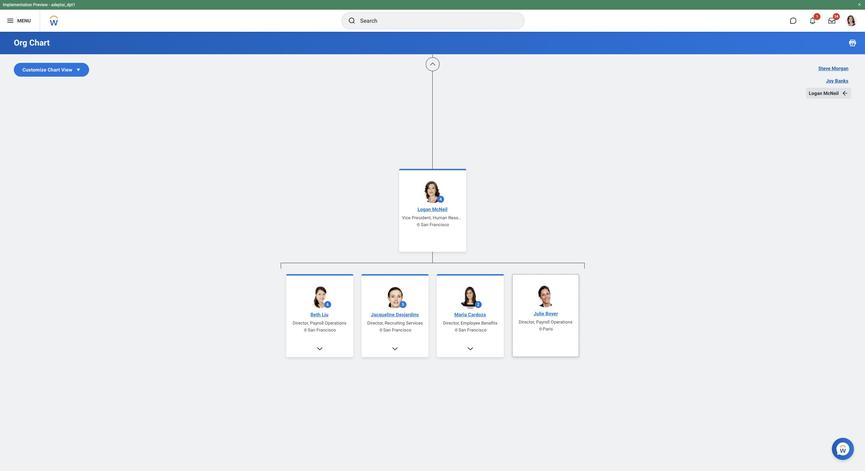 Task type: vqa. For each thing, say whether or not it's contained in the screenshot.


Task type: describe. For each thing, give the bounding box(es) containing it.
jacqueline
[[371, 312, 395, 317]]

location image for maria cardoza
[[454, 328, 459, 332]]

liu
[[322, 312, 328, 317]]

4
[[439, 197, 442, 202]]

benefits
[[481, 321, 498, 326]]

org
[[14, 38, 27, 48]]

caret down image
[[75, 66, 82, 73]]

director, for jacqueline desjardins
[[367, 321, 384, 326]]

chart for customize
[[48, 67, 60, 73]]

Search Workday  search field
[[360, 13, 510, 28]]

chevron down image for cardoza
[[467, 345, 474, 352]]

steve morgan
[[819, 66, 849, 71]]

menu button
[[0, 10, 40, 32]]

5
[[402, 302, 404, 307]]

menu banner
[[0, 0, 865, 32]]

maria cardoza
[[454, 312, 486, 317]]

julie boyer link
[[531, 310, 561, 317]]

vice president, human resources
[[402, 215, 469, 220]]

steve
[[819, 66, 831, 71]]

francisco for desjardins
[[392, 327, 411, 333]]

julie boyer
[[534, 311, 558, 316]]

notifications large image
[[809, 17, 816, 24]]

org chart
[[14, 38, 50, 48]]

customize
[[22, 67, 46, 73]]

chevron up image
[[429, 61, 436, 68]]

san for maria
[[459, 327, 466, 333]]

director, recruiting services
[[367, 321, 423, 326]]

joy banks button
[[824, 75, 852, 86]]

logan mcneil link
[[415, 206, 450, 213]]

6
[[326, 302, 329, 307]]

mcneil inside 'button'
[[824, 91, 839, 96]]

adeptai_dpt1
[[51, 2, 75, 7]]

desjardins
[[396, 312, 419, 317]]

resources
[[448, 215, 469, 220]]

close environment banner image
[[858, 2, 862, 7]]

chevron down image for liu
[[316, 345, 323, 352]]

1
[[816, 15, 818, 18]]

inbox large image
[[829, 17, 836, 24]]

1 button
[[805, 13, 821, 28]]

payroll for beth
[[310, 321, 324, 326]]

francisco for cardoza
[[467, 327, 487, 333]]

chevron down image for desjardins
[[392, 345, 398, 352]]

payroll for julie
[[536, 320, 550, 325]]

services
[[406, 321, 423, 326]]

location image for jacqueline
[[379, 328, 383, 332]]

paris
[[543, 326, 553, 332]]

employee
[[461, 321, 480, 326]]

president,
[[412, 215, 432, 220]]

director, for julie boyer
[[519, 320, 535, 325]]

operations for liu
[[325, 321, 347, 326]]

location image for logan
[[416, 223, 421, 227]]

location image for beth liu
[[303, 328, 308, 332]]

san for beth
[[308, 327, 315, 333]]

operations for boyer
[[551, 320, 573, 325]]

logan mcneil button
[[806, 88, 852, 99]]

34
[[835, 15, 839, 18]]

preview
[[33, 2, 48, 7]]

implementation
[[3, 2, 32, 7]]

implementation preview -   adeptai_dpt1
[[3, 2, 75, 7]]

director, for beth liu
[[293, 321, 309, 326]]

logan mcneil inside 'button'
[[809, 91, 839, 96]]

location image for julie
[[538, 327, 543, 331]]

logan mcneil, logan mcneil, 4 direct reports element
[[281, 269, 585, 471]]



Task type: locate. For each thing, give the bounding box(es) containing it.
chart inside button
[[48, 67, 60, 73]]

chart for org
[[29, 38, 50, 48]]

logan up "president,"
[[418, 207, 431, 212]]

cardoza
[[468, 312, 486, 317]]

san francisco for desjardins
[[383, 327, 411, 333]]

logan mcneil up the vice president, human resources
[[418, 207, 447, 212]]

1 vertical spatial chart
[[48, 67, 60, 73]]

director, payroll operations for beth
[[293, 321, 347, 326]]

beth liu link
[[308, 311, 331, 318]]

location image down 'director, employee benefits'
[[454, 328, 459, 332]]

jacqueline desjardins
[[371, 312, 419, 317]]

arrow left image
[[842, 90, 849, 97]]

chevron down image down director, recruiting services
[[392, 345, 398, 352]]

org chart main content
[[0, 0, 865, 471]]

operations down boyer
[[551, 320, 573, 325]]

justify image
[[6, 17, 15, 25]]

0 horizontal spatial location image
[[379, 328, 383, 332]]

francisco down human
[[430, 222, 449, 227]]

joy banks
[[826, 78, 849, 84]]

director,
[[519, 320, 535, 325], [293, 321, 309, 326], [367, 321, 384, 326], [443, 321, 460, 326]]

francisco
[[430, 222, 449, 227], [317, 327, 336, 333], [392, 327, 411, 333], [467, 327, 487, 333]]

2 horizontal spatial chevron down image
[[467, 345, 474, 352]]

san francisco down "beth liu"
[[308, 327, 336, 333]]

customize chart view
[[22, 67, 72, 73]]

0 horizontal spatial location image
[[303, 328, 308, 332]]

francisco for liu
[[317, 327, 336, 333]]

0 horizontal spatial payroll
[[310, 321, 324, 326]]

1 location image from the left
[[303, 328, 308, 332]]

location image down julie
[[538, 327, 543, 331]]

operations
[[551, 320, 573, 325], [325, 321, 347, 326]]

operations down liu
[[325, 321, 347, 326]]

3 chevron down image from the left
[[467, 345, 474, 352]]

san francisco for mcneil
[[421, 222, 449, 227]]

joy
[[826, 78, 834, 84]]

location image
[[303, 328, 308, 332], [454, 328, 459, 332]]

0 horizontal spatial logan mcneil
[[418, 207, 447, 212]]

director, down maria
[[443, 321, 460, 326]]

0 vertical spatial chart
[[29, 38, 50, 48]]

2 chevron down image from the left
[[392, 345, 398, 352]]

2 horizontal spatial location image
[[538, 327, 543, 331]]

director, employee benefits
[[443, 321, 498, 326]]

logan inside 'button'
[[809, 91, 823, 96]]

-
[[49, 2, 50, 7]]

payroll
[[536, 320, 550, 325], [310, 321, 324, 326]]

francisco for mcneil
[[430, 222, 449, 227]]

human
[[433, 215, 447, 220]]

director, payroll operations for julie
[[519, 320, 573, 325]]

customize chart view button
[[14, 63, 89, 77]]

francisco down employee
[[467, 327, 487, 333]]

1 horizontal spatial director, payroll operations
[[519, 320, 573, 325]]

boyer
[[545, 311, 558, 316]]

2
[[477, 302, 479, 307]]

chart left view
[[48, 67, 60, 73]]

location image down "president,"
[[416, 223, 421, 227]]

director, down jacqueline
[[367, 321, 384, 326]]

logan down steve
[[809, 91, 823, 96]]

payroll up paris
[[536, 320, 550, 325]]

san down "president,"
[[421, 222, 428, 227]]

0 horizontal spatial mcneil
[[432, 207, 447, 212]]

view
[[61, 67, 72, 73]]

0 vertical spatial logan mcneil
[[809, 91, 839, 96]]

san for jacqueline
[[383, 327, 391, 333]]

san francisco for cardoza
[[459, 327, 487, 333]]

0 horizontal spatial director, payroll operations
[[293, 321, 347, 326]]

1 vertical spatial logan mcneil
[[418, 207, 447, 212]]

34 button
[[825, 13, 840, 28]]

mcneil up human
[[432, 207, 447, 212]]

logan mcneil down joy
[[809, 91, 839, 96]]

san francisco for liu
[[308, 327, 336, 333]]

0 vertical spatial mcneil
[[824, 91, 839, 96]]

menu
[[17, 18, 31, 23]]

beth liu
[[311, 312, 328, 317]]

maria cardoza link
[[452, 311, 489, 318]]

chevron down image down 'director, employee benefits'
[[467, 345, 474, 352]]

chevron down image down "beth liu"
[[316, 345, 323, 352]]

location image
[[416, 223, 421, 227], [538, 327, 543, 331], [379, 328, 383, 332]]

1 vertical spatial mcneil
[[432, 207, 447, 212]]

mcneil down joy
[[824, 91, 839, 96]]

profile logan mcneil image
[[846, 15, 857, 28]]

mcneil
[[824, 91, 839, 96], [432, 207, 447, 212]]

1 horizontal spatial mcneil
[[824, 91, 839, 96]]

1 horizontal spatial operations
[[551, 320, 573, 325]]

francisco down liu
[[317, 327, 336, 333]]

maria
[[454, 312, 467, 317]]

director, for maria cardoza
[[443, 321, 460, 326]]

san
[[421, 222, 428, 227], [308, 327, 315, 333], [383, 327, 391, 333], [459, 327, 466, 333]]

jacqueline desjardins link
[[368, 311, 422, 318]]

1 horizontal spatial logan
[[809, 91, 823, 96]]

1 horizontal spatial location image
[[416, 223, 421, 227]]

san francisco down the vice president, human resources
[[421, 222, 449, 227]]

director, payroll operations down "beth liu"
[[293, 321, 347, 326]]

morgan
[[832, 66, 849, 71]]

director, payroll operations up paris
[[519, 320, 573, 325]]

director, payroll operations
[[519, 320, 573, 325], [293, 321, 347, 326]]

recruiting
[[385, 321, 405, 326]]

san down recruiting on the bottom
[[383, 327, 391, 333]]

2 location image from the left
[[454, 328, 459, 332]]

location image down beth liu link
[[303, 328, 308, 332]]

0 horizontal spatial logan
[[418, 207, 431, 212]]

chart right org
[[29, 38, 50, 48]]

logan mcneil
[[809, 91, 839, 96], [418, 207, 447, 212]]

1 horizontal spatial payroll
[[536, 320, 550, 325]]

san down 'director, employee benefits'
[[459, 327, 466, 333]]

vice
[[402, 215, 411, 220]]

san francisco down employee
[[459, 327, 487, 333]]

0 vertical spatial logan
[[809, 91, 823, 96]]

1 horizontal spatial chevron down image
[[392, 345, 398, 352]]

payroll down beth
[[310, 321, 324, 326]]

san for logan
[[421, 222, 428, 227]]

location image down jacqueline
[[379, 328, 383, 332]]

director, down julie
[[519, 320, 535, 325]]

1 vertical spatial logan
[[418, 207, 431, 212]]

1 chevron down image from the left
[[316, 345, 323, 352]]

director, down beth liu link
[[293, 321, 309, 326]]

0 horizontal spatial chevron down image
[[316, 345, 323, 352]]

san down beth
[[308, 327, 315, 333]]

logan
[[809, 91, 823, 96], [418, 207, 431, 212]]

search image
[[348, 17, 356, 25]]

beth
[[311, 312, 321, 317]]

francisco down director, recruiting services
[[392, 327, 411, 333]]

julie
[[534, 311, 544, 316]]

print org chart image
[[849, 39, 857, 47]]

1 horizontal spatial logan mcneil
[[809, 91, 839, 96]]

san francisco
[[421, 222, 449, 227], [308, 327, 336, 333], [383, 327, 411, 333], [459, 327, 487, 333]]

chart
[[29, 38, 50, 48], [48, 67, 60, 73]]

1 horizontal spatial location image
[[454, 328, 459, 332]]

san francisco down director, recruiting services
[[383, 327, 411, 333]]

0 horizontal spatial operations
[[325, 321, 347, 326]]

chevron down image
[[316, 345, 323, 352], [392, 345, 398, 352], [467, 345, 474, 352]]

banks
[[835, 78, 849, 84]]

steve morgan button
[[816, 63, 852, 74]]



